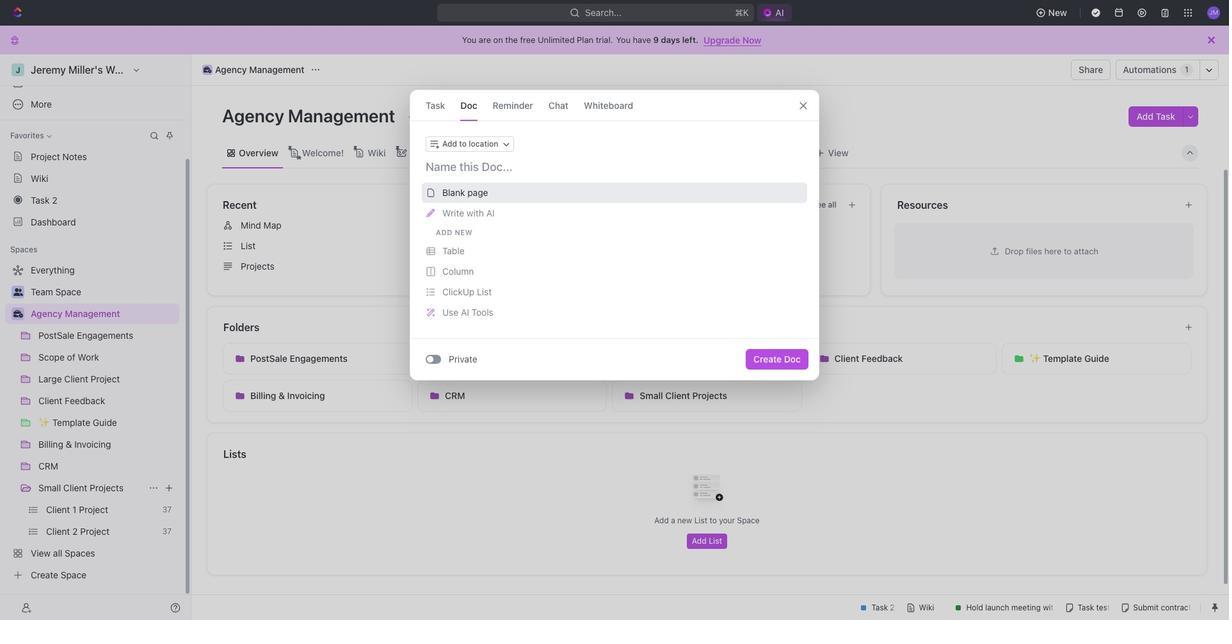 Task type: vqa. For each thing, say whether or not it's contained in the screenshot.
top MARKETING GOALS link
no



Task type: locate. For each thing, give the bounding box(es) containing it.
add
[[1137, 111, 1154, 122], [443, 139, 457, 149], [436, 228, 453, 236], [655, 516, 669, 525], [692, 536, 707, 546]]

1 all from the left
[[509, 200, 518, 209]]

add inside dropdown button
[[443, 139, 457, 149]]

1 vertical spatial projects
[[693, 390, 728, 401]]

2 vertical spatial projects
[[90, 482, 124, 493]]

wiki right welcome!
[[368, 147, 386, 158]]

1 horizontal spatial client
[[666, 390, 690, 401]]

client inside sidebar navigation
[[63, 482, 87, 493]]

1 vertical spatial agency management link
[[31, 304, 177, 324]]

2
[[52, 194, 57, 205]]

1 horizontal spatial projects
[[241, 261, 275, 272]]

1 vertical spatial to
[[1065, 246, 1072, 256]]

list up add list
[[695, 516, 708, 525]]

0 horizontal spatial see all
[[493, 200, 518, 209]]

1 vertical spatial agency
[[222, 105, 284, 126]]

0 horizontal spatial see
[[493, 200, 507, 209]]

1 horizontal spatial you
[[617, 35, 631, 45]]

0 vertical spatial ai
[[487, 208, 495, 218]]

management
[[249, 64, 305, 75], [288, 105, 395, 126], [65, 308, 120, 319]]

see
[[493, 200, 507, 209], [812, 200, 826, 209]]

blank
[[443, 187, 465, 198]]

agency management link
[[199, 62, 308, 78], [31, 304, 177, 324]]

2 see all button from the left
[[807, 197, 842, 213]]

⌘k
[[736, 7, 750, 18]]

agency inside sidebar navigation
[[31, 308, 62, 319]]

0 vertical spatial new
[[455, 228, 473, 236]]

agency management right business time icon
[[215, 64, 305, 75]]

dialog
[[410, 90, 820, 380]]

all
[[509, 200, 518, 209], [828, 200, 837, 209]]

0 horizontal spatial wiki
[[31, 173, 48, 184]]

ai right with
[[487, 208, 495, 218]]

0 vertical spatial to
[[459, 139, 467, 149]]

docs
[[560, 199, 585, 211]]

0 vertical spatial small client projects
[[640, 390, 728, 401]]

projects
[[241, 261, 275, 272], [693, 390, 728, 401], [90, 482, 124, 493]]

are
[[479, 35, 491, 45]]

folders
[[224, 322, 260, 333]]

now
[[743, 34, 762, 45]]

0 horizontal spatial projects
[[90, 482, 124, 493]]

use
[[443, 307, 459, 318]]

see for first see all button from left
[[493, 200, 507, 209]]

agency management up welcome! link
[[222, 105, 399, 126]]

overview link
[[236, 144, 279, 162]]

0 vertical spatial projects
[[241, 261, 275, 272]]

2 all from the left
[[828, 200, 837, 209]]

tree containing agency management
[[5, 260, 179, 585]]

1 vertical spatial task
[[1157, 111, 1176, 122]]

✨ template guide button
[[1002, 343, 1192, 375]]

0 horizontal spatial to
[[459, 139, 467, 149]]

0 horizontal spatial task
[[426, 100, 445, 110]]

0 horizontal spatial wiki link
[[5, 168, 179, 188]]

0 horizontal spatial client
[[63, 482, 87, 493]]

0 vertical spatial management
[[249, 64, 305, 75]]

0 horizontal spatial ai
[[461, 307, 469, 318]]

ai inside button
[[487, 208, 495, 218]]

all for 1st see all button from the right
[[828, 200, 837, 209]]

task
[[426, 100, 445, 110], [1157, 111, 1176, 122]]

1 see from the left
[[493, 200, 507, 209]]

add for add list
[[692, 536, 707, 546]]

overview
[[239, 147, 279, 158]]

a
[[671, 516, 676, 525]]

see all for first see all button from left
[[493, 200, 518, 209]]

1 horizontal spatial ai
[[487, 208, 495, 218]]

tools
[[472, 307, 494, 318]]

new right "a"
[[678, 516, 693, 525]]

create doc
[[754, 354, 801, 364]]

1 horizontal spatial see all
[[812, 200, 837, 209]]

you left are on the left top
[[462, 35, 477, 45]]

0 horizontal spatial small
[[38, 482, 61, 493]]

business time image
[[13, 310, 23, 318]]

0 horizontal spatial doc
[[461, 100, 478, 110]]

✨ template guide
[[1030, 353, 1110, 364]]

resources
[[898, 199, 949, 211]]

you
[[462, 35, 477, 45], [617, 35, 631, 45]]

drop
[[1005, 246, 1024, 256]]

list up tools
[[477, 286, 492, 297]]

1 horizontal spatial new
[[678, 516, 693, 525]]

wiki up ‎task
[[31, 173, 48, 184]]

2 horizontal spatial projects
[[693, 390, 728, 401]]

2 see all from the left
[[812, 200, 837, 209]]

Name this Doc... field
[[411, 159, 819, 175]]

2 horizontal spatial client
[[835, 353, 860, 364]]

1 vertical spatial doc
[[785, 354, 801, 364]]

1 horizontal spatial to
[[710, 516, 717, 525]]

small client projects button
[[613, 380, 802, 412]]

1 horizontal spatial see
[[812, 200, 826, 209]]

page
[[468, 187, 488, 198]]

see all button
[[488, 197, 523, 213], [807, 197, 842, 213]]

project notes link
[[5, 146, 179, 167]]

1 vertical spatial small client projects
[[38, 482, 124, 493]]

1 vertical spatial client
[[666, 390, 690, 401]]

2 vertical spatial agency
[[31, 308, 62, 319]]

wiki link
[[365, 144, 386, 162], [5, 168, 179, 188]]

agency management right business time image
[[31, 308, 120, 319]]

doc right create
[[785, 354, 801, 364]]

0 horizontal spatial small client projects
[[38, 482, 124, 493]]

1 vertical spatial management
[[288, 105, 395, 126]]

crm button
[[418, 380, 607, 412]]

1 horizontal spatial all
[[828, 200, 837, 209]]

‎task
[[31, 194, 50, 205]]

small inside button
[[640, 390, 663, 401]]

0 horizontal spatial see all button
[[488, 197, 523, 213]]

write with ai button
[[422, 203, 808, 224]]

2 see from the left
[[812, 200, 826, 209]]

ai
[[487, 208, 495, 218], [461, 307, 469, 318]]

doc inside button
[[785, 354, 801, 364]]

column
[[443, 266, 474, 277]]

0 vertical spatial agency management
[[215, 64, 305, 75]]

your
[[719, 516, 735, 525]]

0 vertical spatial small
[[640, 390, 663, 401]]

ai right use
[[461, 307, 469, 318]]

private
[[449, 354, 478, 364]]

files
[[1027, 246, 1043, 256]]

dashboards link
[[5, 72, 179, 93]]

0 vertical spatial agency management link
[[199, 62, 308, 78]]

1 vertical spatial wiki
[[31, 173, 48, 184]]

you left the have
[[617, 35, 631, 45]]

add to location button
[[426, 136, 514, 152]]

invoicing
[[287, 390, 325, 401]]

projects inside button
[[693, 390, 728, 401]]

1 horizontal spatial wiki
[[368, 147, 386, 158]]

1 horizontal spatial task
[[1157, 111, 1176, 122]]

add task
[[1137, 111, 1176, 122]]

agency up overview
[[222, 105, 284, 126]]

new down write with ai
[[455, 228, 473, 236]]

agency right business time image
[[31, 308, 62, 319]]

1 horizontal spatial small
[[640, 390, 663, 401]]

small client projects link
[[38, 478, 143, 498]]

unlimited
[[538, 35, 575, 45]]

agency
[[215, 64, 247, 75], [222, 105, 284, 126], [31, 308, 62, 319]]

1 see all from the left
[[493, 200, 518, 209]]

business time image
[[204, 67, 212, 73]]

column button
[[422, 261, 808, 282]]

mind map link
[[218, 215, 528, 236]]

agency management inside "tree"
[[31, 308, 120, 319]]

1 horizontal spatial doc
[[785, 354, 801, 364]]

search...
[[586, 7, 622, 18]]

2 vertical spatial to
[[710, 516, 717, 525]]

small client projects
[[640, 390, 728, 401], [38, 482, 124, 493]]

task button
[[426, 90, 445, 120]]

create
[[754, 354, 782, 364]]

task down automations
[[1157, 111, 1176, 122]]

small client projects inside "tree"
[[38, 482, 124, 493]]

0 vertical spatial wiki link
[[365, 144, 386, 162]]

sidebar navigation
[[0, 54, 192, 620]]

project
[[31, 151, 60, 162]]

wiki link up ‎task 2 link
[[5, 168, 179, 188]]

welcome! link
[[300, 144, 344, 162]]

&
[[279, 390, 285, 401]]

postsale engagements
[[250, 353, 348, 364]]

management inside "tree"
[[65, 308, 120, 319]]

2 vertical spatial client
[[63, 482, 87, 493]]

1 horizontal spatial small client projects
[[640, 390, 728, 401]]

new
[[1049, 7, 1068, 18]]

list
[[241, 240, 256, 251], [477, 286, 492, 297], [695, 516, 708, 525], [709, 536, 723, 546]]

1 horizontal spatial agency management link
[[199, 62, 308, 78]]

list link
[[218, 236, 528, 256]]

welcome!
[[302, 147, 344, 158]]

0 vertical spatial task
[[426, 100, 445, 110]]

doc
[[461, 100, 478, 110], [785, 354, 801, 364]]

2 vertical spatial agency management
[[31, 308, 120, 319]]

dashboard
[[31, 216, 76, 227]]

client feedback button
[[807, 343, 997, 375]]

doc right task button
[[461, 100, 478, 110]]

wiki link right welcome!
[[365, 144, 386, 162]]

1 horizontal spatial wiki link
[[365, 144, 386, 162]]

add for add new
[[436, 228, 453, 236]]

‎task 2 link
[[5, 190, 179, 210]]

0 horizontal spatial you
[[462, 35, 477, 45]]

plan
[[577, 35, 594, 45]]

tree
[[5, 260, 179, 585]]

0 horizontal spatial new
[[455, 228, 473, 236]]

crm
[[445, 390, 465, 401]]

wiki inside sidebar navigation
[[31, 173, 48, 184]]

see for 1st see all button from the right
[[812, 200, 826, 209]]

1 vertical spatial small
[[38, 482, 61, 493]]

1 horizontal spatial see all button
[[807, 197, 842, 213]]

task left doc button
[[426, 100, 445, 110]]

agency right business time icon
[[215, 64, 247, 75]]

1 vertical spatial ai
[[461, 307, 469, 318]]

0 horizontal spatial all
[[509, 200, 518, 209]]

2 vertical spatial management
[[65, 308, 120, 319]]



Task type: describe. For each thing, give the bounding box(es) containing it.
✨
[[1030, 353, 1041, 364]]

guide
[[1085, 353, 1110, 364]]

tree inside sidebar navigation
[[5, 260, 179, 585]]

whiteboard
[[584, 100, 634, 110]]

1 vertical spatial new
[[678, 516, 693, 525]]

projects inside "tree"
[[90, 482, 124, 493]]

use ai tools button
[[422, 302, 808, 323]]

table
[[443, 245, 465, 256]]

of
[[474, 353, 483, 364]]

postsale engagements button
[[223, 343, 413, 375]]

location
[[469, 139, 499, 149]]

use ai tools
[[443, 307, 494, 318]]

add list
[[692, 536, 723, 546]]

9
[[654, 35, 659, 45]]

attach
[[1075, 246, 1099, 256]]

work
[[485, 353, 507, 364]]

‎task 2
[[31, 194, 57, 205]]

notes
[[62, 151, 87, 162]]

scope
[[445, 353, 472, 364]]

0 vertical spatial client
[[835, 353, 860, 364]]

see all for 1st see all button from the right
[[812, 200, 837, 209]]

to inside button
[[459, 139, 467, 149]]

ai inside button
[[461, 307, 469, 318]]

left.
[[683, 35, 699, 45]]

pencil image
[[427, 209, 435, 218]]

folders button
[[223, 320, 1175, 335]]

days
[[661, 35, 680, 45]]

chart
[[474, 147, 497, 158]]

0 horizontal spatial agency management link
[[31, 304, 177, 324]]

the
[[506, 35, 518, 45]]

add for add task
[[1137, 111, 1154, 122]]

share
[[1079, 64, 1104, 75]]

favorites
[[10, 131, 44, 140]]

write
[[443, 208, 464, 218]]

postsale
[[250, 353, 287, 364]]

share button
[[1072, 60, 1112, 80]]

list down add a new list to your space
[[709, 536, 723, 546]]

project notes
[[31, 151, 87, 162]]

with
[[467, 208, 484, 218]]

have
[[633, 35, 651, 45]]

clickup list button
[[422, 282, 808, 302]]

lists button
[[223, 446, 1193, 462]]

chat
[[549, 100, 569, 110]]

resources button
[[897, 197, 1175, 213]]

spaces
[[10, 245, 37, 254]]

feedback
[[862, 353, 903, 364]]

whiteboard button
[[584, 90, 634, 120]]

2 you from the left
[[617, 35, 631, 45]]

add to location button
[[426, 136, 514, 152]]

template
[[1044, 353, 1083, 364]]

add to location
[[443, 139, 499, 149]]

space
[[738, 516, 760, 525]]

2 horizontal spatial to
[[1065, 246, 1072, 256]]

small inside "tree"
[[38, 482, 61, 493]]

trial.
[[596, 35, 613, 45]]

new button
[[1031, 3, 1075, 23]]

no lists icon. image
[[682, 464, 733, 516]]

mind
[[241, 220, 261, 231]]

dialog containing task
[[410, 90, 820, 380]]

billing
[[250, 390, 276, 401]]

client feedback
[[835, 353, 903, 364]]

clickup list
[[443, 286, 492, 297]]

write with ai
[[443, 208, 495, 218]]

organizational chart
[[410, 147, 497, 158]]

chat button
[[549, 90, 569, 120]]

0 vertical spatial wiki
[[368, 147, 386, 158]]

1 vertical spatial wiki link
[[5, 168, 179, 188]]

billing & invoicing
[[250, 390, 325, 401]]

add a new list to your space
[[655, 516, 760, 525]]

on
[[494, 35, 503, 45]]

map
[[264, 220, 282, 231]]

add new
[[436, 228, 473, 236]]

dashboards
[[31, 77, 80, 88]]

1 vertical spatial agency management
[[222, 105, 399, 126]]

drop files here to attach
[[1005, 246, 1099, 256]]

add list button
[[687, 534, 728, 549]]

small client projects inside button
[[640, 390, 728, 401]]

task inside button
[[1157, 111, 1176, 122]]

upgrade
[[704, 34, 741, 45]]

add for add to location
[[443, 139, 457, 149]]

reminder button
[[493, 90, 533, 120]]

you are on the free unlimited plan trial. you have 9 days left. upgrade now
[[462, 34, 762, 45]]

scope of work button
[[418, 343, 607, 375]]

0 vertical spatial agency
[[215, 64, 247, 75]]

free
[[520, 35, 536, 45]]

organizational
[[410, 147, 471, 158]]

list down mind
[[241, 240, 256, 251]]

here
[[1045, 246, 1062, 256]]

table button
[[422, 241, 808, 261]]

reminder
[[493, 100, 533, 110]]

lists
[[224, 448, 247, 460]]

1 you from the left
[[462, 35, 477, 45]]

dashboard link
[[5, 211, 179, 232]]

all for first see all button from left
[[509, 200, 518, 209]]

0 vertical spatial doc
[[461, 100, 478, 110]]

1 see all button from the left
[[488, 197, 523, 213]]

blank page button
[[422, 183, 808, 203]]

add for add a new list to your space
[[655, 516, 669, 525]]

automations
[[1124, 64, 1177, 75]]

projects link
[[218, 256, 528, 277]]

mind map
[[241, 220, 282, 231]]



